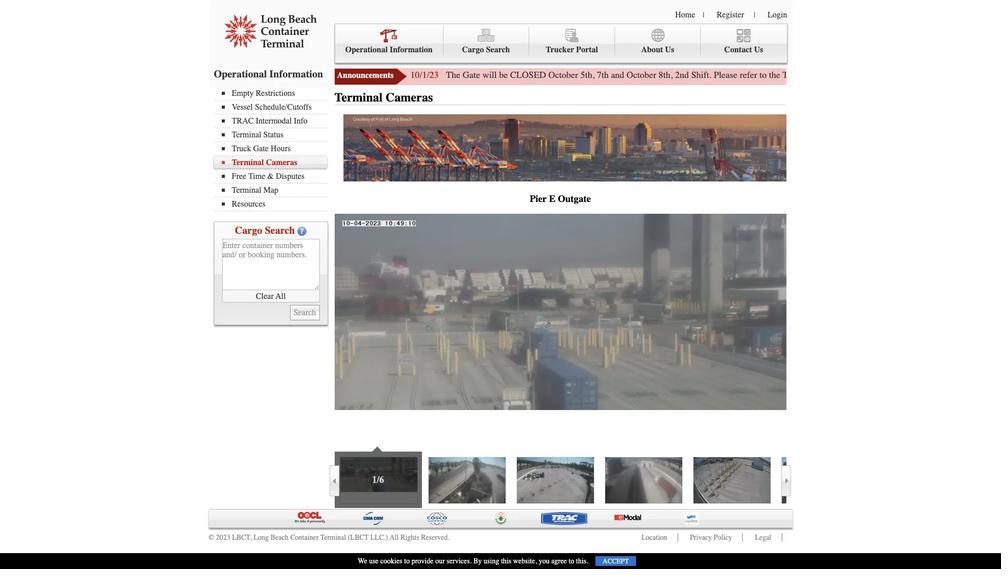 Task type: describe. For each thing, give the bounding box(es) containing it.
beach
[[270, 534, 288, 543]]

truck inside empty restrictions vessel schedule/cutoffs trac intermodal info terminal status truck gate hours terminal cameras free time & disputes terminal map resources
[[232, 144, 251, 153]]

pier
[[530, 193, 547, 205]]

0 horizontal spatial cargo
[[235, 225, 262, 237]]

0 horizontal spatial operational
[[214, 68, 267, 80]]

will
[[482, 69, 497, 81]]

gate inside empty restrictions vessel schedule/cutoffs trac intermodal info terminal status truck gate hours terminal cameras free time & disputes terminal map resources
[[253, 144, 269, 153]]

privacy policy link
[[690, 534, 732, 543]]

0 horizontal spatial to
[[404, 558, 410, 566]]

terminal left (lbct
[[320, 534, 346, 543]]

w
[[1000, 69, 1001, 81]]

map
[[263, 186, 278, 195]]

empty
[[232, 89, 254, 98]]

agree
[[551, 558, 567, 566]]

about
[[641, 45, 663, 54]]

vessel
[[232, 103, 253, 112]]

further
[[902, 69, 927, 81]]

long
[[254, 534, 269, 543]]

please
[[714, 69, 737, 81]]

2 horizontal spatial gate
[[807, 69, 824, 81]]

1 october from the left
[[548, 69, 578, 81]]

privacy policy
[[690, 534, 732, 543]]

Enter container numbers and/ or booking numbers.  text field
[[222, 239, 320, 291]]

information inside menu bar
[[390, 45, 433, 54]]

privacy
[[690, 534, 712, 543]]

location link
[[642, 534, 667, 543]]

we use cookies to provide our services. by using this website, you agree to this.
[[358, 558, 588, 566]]

details
[[947, 69, 971, 81]]

terminal map link
[[222, 186, 327, 195]]

llc.)
[[370, 534, 388, 543]]

2 october from the left
[[627, 69, 656, 81]]

clear all button
[[222, 291, 320, 303]]

7th
[[597, 69, 609, 81]]

vessel schedule/cutoffs link
[[222, 103, 327, 112]]

gate
[[929, 69, 945, 81]]

outgate
[[558, 193, 591, 205]]

be
[[499, 69, 508, 81]]

lbct,
[[232, 534, 252, 543]]

1 horizontal spatial gate
[[463, 69, 480, 81]]

terminal down announcements
[[334, 90, 383, 105]]

10/1/23 the gate will be closed october 5th, 7th and october 8th, 2nd shift. please refer to the truck gate hours web page for further gate details for the w
[[410, 69, 1001, 81]]

terminal status link
[[222, 130, 327, 140]]

location
[[642, 534, 667, 543]]

login
[[768, 10, 787, 20]]

1 horizontal spatial cargo
[[462, 45, 484, 54]]

1 vertical spatial all
[[390, 534, 399, 543]]

accept button
[[595, 557, 636, 567]]

accept
[[603, 558, 629, 566]]

resources
[[232, 200, 266, 209]]

1 horizontal spatial truck
[[783, 69, 804, 81]]

web
[[851, 69, 867, 81]]

1/6
[[372, 475, 384, 486]]

policy
[[714, 534, 732, 543]]

1 horizontal spatial to
[[569, 558, 574, 566]]

us for contact us
[[754, 45, 763, 54]]

cookies
[[380, 558, 402, 566]]

hours inside empty restrictions vessel schedule/cutoffs trac intermodal info terminal status truck gate hours terminal cameras free time & disputes terminal map resources
[[271, 144, 291, 153]]

cameras inside empty restrictions vessel schedule/cutoffs trac intermodal info terminal status truck gate hours terminal cameras free time & disputes terminal map resources
[[266, 158, 297, 167]]

0 vertical spatial operational
[[345, 45, 388, 54]]

(lbct
[[348, 534, 369, 543]]

closed
[[510, 69, 546, 81]]

search inside menu bar
[[486, 45, 510, 54]]

1 horizontal spatial hours
[[826, 69, 849, 81]]

8th,
[[659, 69, 673, 81]]

pier e outgate
[[530, 193, 591, 205]]

portal
[[576, 45, 598, 54]]

trucker portal
[[546, 45, 598, 54]]

trac intermodal info link
[[222, 117, 327, 126]]

page
[[869, 69, 886, 81]]

2 | from the left
[[754, 11, 755, 20]]

operational information link
[[335, 27, 443, 56]]



Task type: locate. For each thing, give the bounding box(es) containing it.
october left 5th,
[[548, 69, 578, 81]]

provide
[[412, 558, 434, 566]]

cargo search
[[462, 45, 510, 54], [235, 225, 295, 237]]

menu bar containing empty restrictions
[[214, 88, 332, 212]]

empty restrictions vessel schedule/cutoffs trac intermodal info terminal status truck gate hours terminal cameras free time & disputes terminal map resources
[[232, 89, 312, 209]]

0 vertical spatial hours
[[826, 69, 849, 81]]

you
[[539, 558, 549, 566]]

10/1/23
[[410, 69, 439, 81]]

0 horizontal spatial gate
[[253, 144, 269, 153]]

1 horizontal spatial menu bar
[[334, 24, 787, 63]]

1 vertical spatial cargo
[[235, 225, 262, 237]]

2023
[[216, 534, 230, 543]]

announcements
[[337, 71, 394, 80]]

1 horizontal spatial search
[[486, 45, 510, 54]]

0 horizontal spatial all
[[275, 292, 286, 301]]

operational information
[[345, 45, 433, 54], [214, 68, 323, 80]]

cameras
[[386, 90, 433, 105], [266, 158, 297, 167]]

about us link
[[615, 27, 701, 56]]

use
[[369, 558, 379, 566]]

all inside button
[[275, 292, 286, 301]]

2 the from the left
[[986, 69, 998, 81]]

to right cookies
[[404, 558, 410, 566]]

1 horizontal spatial for
[[973, 69, 984, 81]]

2 us from the left
[[754, 45, 763, 54]]

terminal down trac
[[232, 130, 261, 140]]

hours left web
[[826, 69, 849, 81]]

search up be
[[486, 45, 510, 54]]

for right page
[[889, 69, 899, 81]]

for right details
[[973, 69, 984, 81]]

truck right refer
[[783, 69, 804, 81]]

contact us link
[[701, 27, 787, 56]]

operational information up announcements
[[345, 45, 433, 54]]

information
[[390, 45, 433, 54], [269, 68, 323, 80]]

us for about us
[[665, 45, 674, 54]]

intermodal
[[256, 117, 292, 126]]

to
[[760, 69, 767, 81], [404, 558, 410, 566], [569, 558, 574, 566]]

operational up announcements
[[345, 45, 388, 54]]

us right about
[[665, 45, 674, 54]]

1 | from the left
[[703, 11, 704, 20]]

cameras down 10/1/23
[[386, 90, 433, 105]]

using
[[484, 558, 499, 566]]

1 vertical spatial operational information
[[214, 68, 323, 80]]

1 vertical spatial truck
[[232, 144, 251, 153]]

1 vertical spatial information
[[269, 68, 323, 80]]

this
[[501, 558, 511, 566]]

home link
[[675, 10, 695, 20]]

1 the from the left
[[769, 69, 780, 81]]

menu bar
[[334, 24, 787, 63], [214, 88, 332, 212]]

cargo down resources
[[235, 225, 262, 237]]

free
[[232, 172, 246, 181]]

0 horizontal spatial information
[[269, 68, 323, 80]]

clear
[[256, 292, 274, 301]]

1 horizontal spatial cameras
[[386, 90, 433, 105]]

1 vertical spatial cargo search
[[235, 225, 295, 237]]

search
[[486, 45, 510, 54], [265, 225, 295, 237]]

the
[[769, 69, 780, 81], [986, 69, 998, 81]]

truck down trac
[[232, 144, 251, 153]]

cargo search down resources link
[[235, 225, 295, 237]]

contact
[[724, 45, 752, 54]]

shift.
[[691, 69, 712, 81]]

hours down terminal status link
[[271, 144, 291, 153]]

1 horizontal spatial us
[[754, 45, 763, 54]]

0 horizontal spatial |
[[703, 11, 704, 20]]

operational
[[345, 45, 388, 54], [214, 68, 267, 80]]

1 horizontal spatial the
[[986, 69, 998, 81]]

legal
[[755, 534, 771, 543]]

information up 10/1/23
[[390, 45, 433, 54]]

home
[[675, 10, 695, 20]]

|
[[703, 11, 704, 20], [754, 11, 755, 20]]

0 vertical spatial all
[[275, 292, 286, 301]]

0 horizontal spatial cameras
[[266, 158, 297, 167]]

us right contact
[[754, 45, 763, 54]]

contact us
[[724, 45, 763, 54]]

to left this.
[[569, 558, 574, 566]]

©
[[209, 534, 214, 543]]

0 horizontal spatial for
[[889, 69, 899, 81]]

2 horizontal spatial to
[[760, 69, 767, 81]]

october right and
[[627, 69, 656, 81]]

the left w
[[986, 69, 998, 81]]

0 vertical spatial cargo search
[[462, 45, 510, 54]]

1 horizontal spatial cargo search
[[462, 45, 510, 54]]

our
[[435, 558, 445, 566]]

1 for from the left
[[889, 69, 899, 81]]

all right the clear
[[275, 292, 286, 301]]

0 vertical spatial truck
[[783, 69, 804, 81]]

2 for from the left
[[973, 69, 984, 81]]

search down resources link
[[265, 225, 295, 237]]

cameras up free time & disputes link on the left of page
[[266, 158, 297, 167]]

to right refer
[[760, 69, 767, 81]]

cargo search inside menu bar
[[462, 45, 510, 54]]

1 horizontal spatial |
[[754, 11, 755, 20]]

0 vertical spatial cargo
[[462, 45, 484, 54]]

website,
[[513, 558, 537, 566]]

menu bar containing operational information
[[334, 24, 787, 63]]

0 horizontal spatial the
[[769, 69, 780, 81]]

this.
[[576, 558, 588, 566]]

rights
[[400, 534, 419, 543]]

e
[[549, 193, 555, 205]]

1 horizontal spatial operational information
[[345, 45, 433, 54]]

about us
[[641, 45, 674, 54]]

1 horizontal spatial october
[[627, 69, 656, 81]]

0 horizontal spatial menu bar
[[214, 88, 332, 212]]

© 2023 lbct, long beach container terminal (lbct llc.) all rights reserved.
[[209, 534, 450, 543]]

truck gate hours link
[[222, 144, 327, 153]]

by
[[473, 558, 482, 566]]

0 vertical spatial cameras
[[386, 90, 433, 105]]

terminal up free
[[232, 158, 264, 167]]

terminal up resources
[[232, 186, 261, 195]]

empty restrictions link
[[222, 89, 327, 98]]

reserved.
[[421, 534, 450, 543]]

terminal cameras link
[[222, 158, 327, 167]]

gate
[[463, 69, 480, 81], [807, 69, 824, 81], [253, 144, 269, 153]]

information up restrictions
[[269, 68, 323, 80]]

trucker portal link
[[529, 27, 615, 56]]

| right home "link"
[[703, 11, 704, 20]]

2nd
[[675, 69, 689, 81]]

login link
[[768, 10, 787, 20]]

disputes
[[276, 172, 305, 181]]

operational up empty
[[214, 68, 267, 80]]

trucker
[[546, 45, 574, 54]]

gate down status
[[253, 144, 269, 153]]

register
[[717, 10, 744, 20]]

1 vertical spatial menu bar
[[214, 88, 332, 212]]

0 horizontal spatial truck
[[232, 144, 251, 153]]

free time & disputes link
[[222, 172, 327, 181]]

cargo up 'will'
[[462, 45, 484, 54]]

1 vertical spatial search
[[265, 225, 295, 237]]

status
[[263, 130, 283, 140]]

1 horizontal spatial all
[[390, 534, 399, 543]]

operational information up the empty restrictions link
[[214, 68, 323, 80]]

legal link
[[755, 534, 771, 543]]

cargo search up 'will'
[[462, 45, 510, 54]]

the
[[446, 69, 460, 81]]

0 horizontal spatial search
[[265, 225, 295, 237]]

us
[[665, 45, 674, 54], [754, 45, 763, 54]]

&
[[267, 172, 274, 181]]

time
[[248, 172, 265, 181]]

gate right the the
[[463, 69, 480, 81]]

1 vertical spatial hours
[[271, 144, 291, 153]]

info
[[294, 117, 308, 126]]

5th,
[[580, 69, 595, 81]]

for
[[889, 69, 899, 81], [973, 69, 984, 81]]

0 vertical spatial operational information
[[345, 45, 433, 54]]

0 vertical spatial search
[[486, 45, 510, 54]]

0 horizontal spatial cargo search
[[235, 225, 295, 237]]

None submit
[[290, 305, 320, 321]]

0 horizontal spatial operational information
[[214, 68, 323, 80]]

cargo search link
[[443, 27, 529, 56]]

terminal cameras
[[334, 90, 433, 105]]

1 vertical spatial cameras
[[266, 158, 297, 167]]

1 us from the left
[[665, 45, 674, 54]]

all right llc.)
[[390, 534, 399, 543]]

0 horizontal spatial october
[[548, 69, 578, 81]]

1 horizontal spatial operational
[[345, 45, 388, 54]]

refer
[[740, 69, 757, 81]]

schedule/cutoffs
[[255, 103, 312, 112]]

hours
[[826, 69, 849, 81], [271, 144, 291, 153]]

1 vertical spatial operational
[[214, 68, 267, 80]]

gate left web
[[807, 69, 824, 81]]

0 vertical spatial menu bar
[[334, 24, 787, 63]]

register link
[[717, 10, 744, 20]]

0 horizontal spatial us
[[665, 45, 674, 54]]

clear all
[[256, 292, 286, 301]]

services.
[[447, 558, 472, 566]]

resources link
[[222, 200, 327, 209]]

0 horizontal spatial hours
[[271, 144, 291, 153]]

the right refer
[[769, 69, 780, 81]]

0 vertical spatial information
[[390, 45, 433, 54]]

and
[[611, 69, 624, 81]]

| left login in the right top of the page
[[754, 11, 755, 20]]

truck
[[783, 69, 804, 81], [232, 144, 251, 153]]

1 horizontal spatial information
[[390, 45, 433, 54]]

restrictions
[[256, 89, 295, 98]]



Task type: vqa. For each thing, say whether or not it's contained in the screenshot.
longshoremen
no



